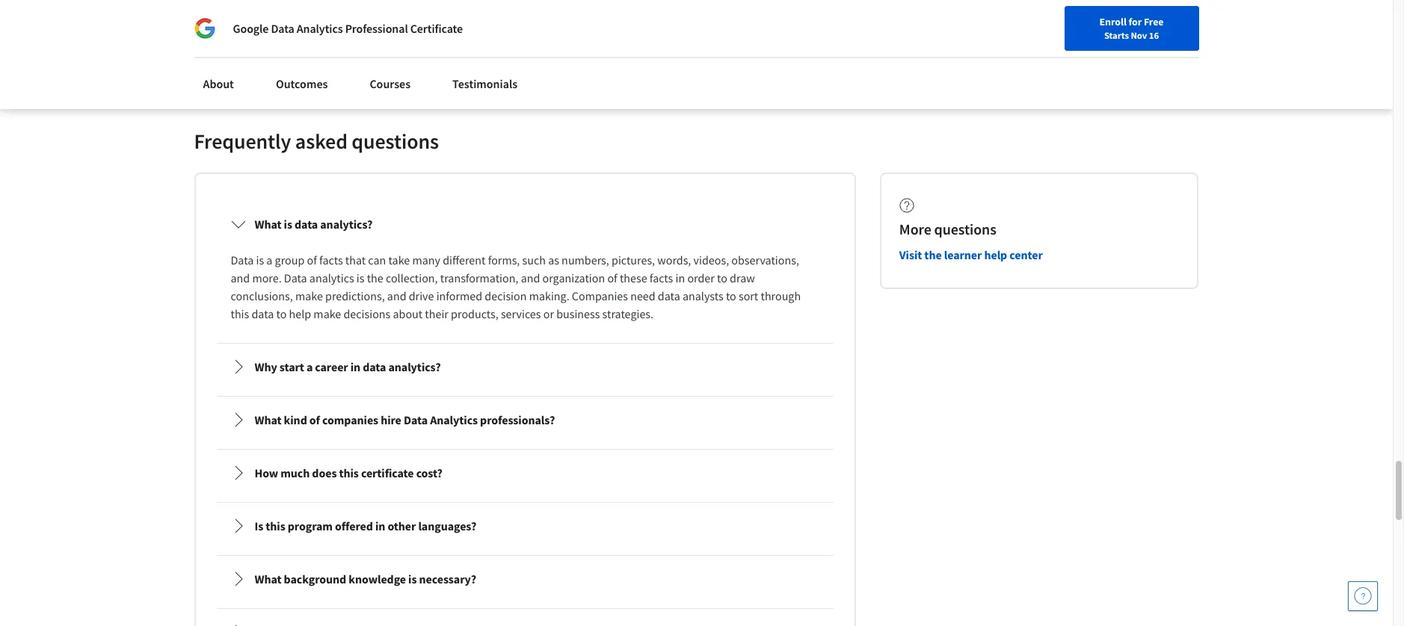 Task type: vqa. For each thing, say whether or not it's contained in the screenshot.
the starts
yes



Task type: describe. For each thing, give the bounding box(es) containing it.
what for what background knowledge is necessary?
[[255, 572, 282, 587]]

data inside dropdown button
[[295, 217, 318, 232]]

informed
[[436, 289, 482, 304]]

data down conclusions,
[[252, 307, 274, 322]]

find your new career
[[978, 47, 1072, 61]]

courses link
[[361, 67, 420, 100]]

companies
[[572, 289, 628, 304]]

businesses link
[[118, 0, 203, 30]]

kind
[[284, 413, 307, 428]]

2 horizontal spatial and
[[521, 271, 540, 286]]

business
[[557, 307, 600, 322]]

videos,
[[694, 253, 729, 268]]

what background knowledge is necessary? button
[[219, 559, 832, 601]]

enroll
[[1100, 15, 1127, 28]]

frequently asked questions
[[194, 128, 439, 155]]

knowledge
[[349, 572, 406, 587]]

google
[[233, 21, 269, 36]]

frequently
[[194, 128, 291, 155]]

that
[[345, 253, 366, 268]]

cost?
[[416, 466, 443, 481]]

strategies.
[[602, 307, 654, 322]]

how much does this certificate cost?
[[255, 466, 443, 481]]

background
[[284, 572, 346, 587]]

data right google
[[271, 21, 294, 36]]

0 vertical spatial facts
[[319, 253, 343, 268]]

data right need
[[658, 289, 680, 304]]

necessary?
[[419, 572, 476, 587]]

how
[[255, 466, 278, 481]]

nov
[[1131, 29, 1147, 41]]

more questions
[[900, 220, 997, 239]]

pictures,
[[612, 253, 655, 268]]

visit the learner help center link
[[900, 248, 1043, 263]]

testimonials link
[[444, 67, 527, 100]]

0 vertical spatial to
[[717, 271, 728, 286]]

16
[[1149, 29, 1159, 41]]

through
[[761, 289, 801, 304]]

how much does this certificate cost? button
[[219, 453, 832, 495]]

predictions,
[[325, 289, 385, 304]]

1 vertical spatial make
[[314, 307, 341, 322]]

forms,
[[488, 253, 520, 268]]

data inside dropdown button
[[404, 413, 428, 428]]

is this program offered in other languages?
[[255, 519, 477, 534]]

show notifications image
[[1191, 49, 1209, 67]]

many
[[412, 253, 440, 268]]

program
[[288, 519, 333, 534]]

is down that
[[357, 271, 365, 286]]

about link
[[194, 67, 243, 100]]

why start a career in data analytics? button
[[219, 347, 832, 388]]

1 horizontal spatial facts
[[650, 271, 673, 286]]

decision
[[485, 289, 527, 304]]

in inside data is a group of facts that can take many different forms, such as numbers, pictures, words, videos, observations, and more. data analytics is the collection, transformation, and organization of these facts in order to draw conclusions, make predictions, and drive informed decision making. companies need data analysts to sort through this data to help make decisions about their products, services or business strategies.
[[676, 271, 685, 286]]

your
[[1000, 47, 1019, 61]]

for
[[1129, 15, 1142, 28]]

a for start
[[307, 360, 313, 375]]

learner
[[944, 248, 982, 263]]

analysts
[[683, 289, 724, 304]]

list containing what is data analytics?
[[214, 198, 837, 627]]

these
[[620, 271, 647, 286]]

visit
[[900, 248, 922, 263]]

in for what kind of companies hire data analytics professionals?
[[351, 360, 361, 375]]

of inside dropdown button
[[309, 413, 320, 428]]

find
[[978, 47, 997, 61]]

data is a group of facts that can take many different forms, such as numbers, pictures, words, videos, observations, and more. data analytics is the collection, transformation, and organization of these facts in order to draw conclusions, make predictions, and drive informed decision making. companies need data analysts to sort through this data to help make decisions about their products, services or business strategies.
[[231, 253, 803, 322]]

sort
[[739, 289, 759, 304]]

outcomes
[[276, 76, 328, 91]]

0 vertical spatial help
[[985, 248, 1008, 263]]

google data analytics professional certificate
[[233, 21, 463, 36]]

what for what is data analytics?
[[255, 217, 282, 232]]

observations,
[[732, 253, 799, 268]]

organization
[[543, 271, 605, 286]]

visit the learner help center
[[900, 248, 1043, 263]]

what is data analytics? button
[[219, 204, 832, 246]]

is inside dropdown button
[[408, 572, 417, 587]]

or
[[543, 307, 554, 322]]

google image
[[194, 18, 215, 39]]

courses
[[370, 76, 411, 91]]

hire
[[381, 413, 401, 428]]

conclusions,
[[231, 289, 293, 304]]

asked
[[295, 128, 348, 155]]

is
[[255, 519, 263, 534]]

products,
[[451, 307, 499, 322]]

is inside dropdown button
[[284, 217, 292, 232]]

more.
[[252, 271, 282, 286]]

about
[[393, 307, 423, 322]]

such
[[522, 253, 546, 268]]

draw
[[730, 271, 755, 286]]

decisions
[[344, 307, 391, 322]]

what is data analytics?
[[255, 217, 373, 232]]

english button
[[1079, 30, 1170, 79]]

professionals?
[[480, 413, 555, 428]]



Task type: locate. For each thing, give the bounding box(es) containing it.
certificate
[[410, 21, 463, 36]]

what background knowledge is necessary?
[[255, 572, 476, 587]]

facts up analytics
[[319, 253, 343, 268]]

this right does in the left bottom of the page
[[339, 466, 359, 481]]

0 vertical spatial a
[[266, 253, 273, 268]]

help center image
[[1354, 588, 1372, 606]]

center
[[1010, 248, 1043, 263]]

the inside data is a group of facts that can take many different forms, such as numbers, pictures, words, videos, observations, and more. data analytics is the collection, transformation, and organization of these facts in order to draw conclusions, make predictions, and drive informed decision making. companies need data analysts to sort through this data to help make decisions about their products, services or business strategies.
[[367, 271, 383, 286]]

as
[[548, 253, 559, 268]]

1 vertical spatial facts
[[650, 271, 673, 286]]

their
[[425, 307, 449, 322]]

and up about
[[387, 289, 406, 304]]

1 horizontal spatial questions
[[935, 220, 997, 239]]

what inside dropdown button
[[255, 217, 282, 232]]

data
[[295, 217, 318, 232], [658, 289, 680, 304], [252, 307, 274, 322], [363, 360, 386, 375]]

why start a career in data analytics?
[[255, 360, 441, 375]]

this right is
[[266, 519, 285, 534]]

analytics? down about
[[388, 360, 441, 375]]

0 vertical spatial in
[[676, 271, 685, 286]]

questions up learner at the top of the page
[[935, 220, 997, 239]]

a
[[266, 253, 273, 268], [307, 360, 313, 375]]

0 vertical spatial analytics?
[[320, 217, 373, 232]]

data right hire at the left bottom of the page
[[404, 413, 428, 428]]

to left the sort
[[726, 289, 736, 304]]

different
[[443, 253, 486, 268]]

analytics left professional
[[297, 21, 343, 36]]

of right group
[[307, 253, 317, 268]]

1 vertical spatial a
[[307, 360, 313, 375]]

a right 'start'
[[307, 360, 313, 375]]

make down predictions, at the left top
[[314, 307, 341, 322]]

need
[[631, 289, 656, 304]]

0 horizontal spatial this
[[231, 307, 249, 322]]

3 what from the top
[[255, 572, 282, 587]]

0 horizontal spatial a
[[266, 253, 273, 268]]

data right career
[[363, 360, 386, 375]]

what left background
[[255, 572, 282, 587]]

analytics inside dropdown button
[[430, 413, 478, 428]]

a for is
[[266, 253, 273, 268]]

1 vertical spatial this
[[339, 466, 359, 481]]

facts down words, on the left of page
[[650, 271, 673, 286]]

what kind of companies hire data analytics professionals? button
[[219, 400, 832, 442]]

0 horizontal spatial questions
[[352, 128, 439, 155]]

start
[[280, 360, 304, 375]]

analytics
[[297, 21, 343, 36], [430, 413, 478, 428]]

1 horizontal spatial analytics
[[430, 413, 478, 428]]

much
[[281, 466, 310, 481]]

0 horizontal spatial help
[[289, 307, 311, 322]]

is up the more.
[[256, 253, 264, 268]]

companies
[[322, 413, 378, 428]]

1 horizontal spatial the
[[925, 248, 942, 263]]

what kind of companies hire data analytics professionals?
[[255, 413, 555, 428]]

certificate
[[361, 466, 414, 481]]

1 vertical spatial help
[[289, 307, 311, 322]]

analytics? inside dropdown button
[[388, 360, 441, 375]]

other
[[388, 519, 416, 534]]

1 horizontal spatial analytics?
[[388, 360, 441, 375]]

0 horizontal spatial the
[[367, 271, 383, 286]]

in inside why start a career in data analytics? dropdown button
[[351, 360, 361, 375]]

professional
[[345, 21, 408, 36]]

take
[[389, 253, 410, 268]]

words,
[[658, 253, 691, 268]]

and
[[231, 271, 250, 286], [521, 271, 540, 286], [387, 289, 406, 304]]

0 horizontal spatial in
[[351, 360, 361, 375]]

data down group
[[284, 271, 307, 286]]

data inside dropdown button
[[363, 360, 386, 375]]

can
[[368, 253, 386, 268]]

1 vertical spatial what
[[255, 413, 282, 428]]

is up group
[[284, 217, 292, 232]]

help left center
[[985, 248, 1008, 263]]

collection,
[[386, 271, 438, 286]]

help inside data is a group of facts that can take many different forms, such as numbers, pictures, words, videos, observations, and more. data analytics is the collection, transformation, and organization of these facts in order to draw conclusions, make predictions, and drive informed decision making. companies need data analysts to sort through this data to help make decisions about their products, services or business strategies.
[[289, 307, 311, 322]]

0 vertical spatial this
[[231, 307, 249, 322]]

1 vertical spatial questions
[[935, 220, 997, 239]]

this
[[231, 307, 249, 322], [339, 466, 359, 481], [266, 519, 285, 534]]

facts
[[319, 253, 343, 268], [650, 271, 673, 286]]

career
[[1043, 47, 1072, 61]]

0 vertical spatial what
[[255, 217, 282, 232]]

is
[[284, 217, 292, 232], [256, 253, 264, 268], [357, 271, 365, 286], [408, 572, 417, 587]]

drive
[[409, 289, 434, 304]]

analytics? inside dropdown button
[[320, 217, 373, 232]]

2 vertical spatial to
[[276, 307, 287, 322]]

0 vertical spatial questions
[[352, 128, 439, 155]]

questions
[[352, 128, 439, 155], [935, 220, 997, 239]]

in down words, on the left of page
[[676, 271, 685, 286]]

1 horizontal spatial and
[[387, 289, 406, 304]]

1 vertical spatial to
[[726, 289, 736, 304]]

0 vertical spatial of
[[307, 253, 317, 268]]

order
[[688, 271, 715, 286]]

a inside data is a group of facts that can take many different forms, such as numbers, pictures, words, videos, observations, and more. data analytics is the collection, transformation, and organization of these facts in order to draw conclusions, make predictions, and drive informed decision making. companies need data analysts to sort through this data to help make decisions about their products, services or business strategies.
[[266, 253, 273, 268]]

0 horizontal spatial analytics?
[[320, 217, 373, 232]]

0 vertical spatial analytics
[[297, 21, 343, 36]]

services
[[501, 307, 541, 322]]

in left other
[[375, 519, 385, 534]]

making.
[[529, 289, 570, 304]]

in
[[676, 271, 685, 286], [351, 360, 361, 375], [375, 519, 385, 534]]

what for what kind of companies hire data analytics professionals?
[[255, 413, 282, 428]]

2 vertical spatial what
[[255, 572, 282, 587]]

free
[[1144, 15, 1164, 28]]

questions down courses
[[352, 128, 439, 155]]

enroll for free starts nov 16
[[1100, 15, 1164, 41]]

career
[[315, 360, 348, 375]]

is left necessary?
[[408, 572, 417, 587]]

2 horizontal spatial this
[[339, 466, 359, 481]]

1 vertical spatial analytics
[[430, 413, 478, 428]]

to down conclusions,
[[276, 307, 287, 322]]

1 what from the top
[[255, 217, 282, 232]]

what left kind
[[255, 413, 282, 428]]

make down analytics
[[295, 289, 323, 304]]

of right kind
[[309, 413, 320, 428]]

the down can
[[367, 271, 383, 286]]

outcomes link
[[267, 67, 337, 100]]

what up group
[[255, 217, 282, 232]]

help down conclusions,
[[289, 307, 311, 322]]

help
[[985, 248, 1008, 263], [289, 307, 311, 322]]

and down such
[[521, 271, 540, 286]]

is this program offered in other languages? button
[[219, 506, 832, 548]]

2 vertical spatial this
[[266, 519, 285, 534]]

analytics up cost?
[[430, 413, 478, 428]]

and left the more.
[[231, 271, 250, 286]]

1 vertical spatial the
[[367, 271, 383, 286]]

0 vertical spatial make
[[295, 289, 323, 304]]

data up the more.
[[231, 253, 254, 268]]

languages?
[[418, 519, 477, 534]]

the right visit
[[925, 248, 942, 263]]

a inside dropdown button
[[307, 360, 313, 375]]

in inside is this program offered in other languages? dropdown button
[[375, 519, 385, 534]]

testimonials
[[453, 76, 518, 91]]

0 vertical spatial the
[[925, 248, 942, 263]]

in right career
[[351, 360, 361, 375]]

data up group
[[295, 217, 318, 232]]

new
[[1021, 47, 1041, 61]]

1 vertical spatial in
[[351, 360, 361, 375]]

transformation,
[[440, 271, 519, 286]]

list
[[214, 198, 837, 627]]

1 vertical spatial analytics?
[[388, 360, 441, 375]]

offered
[[335, 519, 373, 534]]

1 horizontal spatial in
[[375, 519, 385, 534]]

0 horizontal spatial analytics
[[297, 21, 343, 36]]

this inside data is a group of facts that can take many different forms, such as numbers, pictures, words, videos, observations, and more. data analytics is the collection, transformation, and organization of these facts in order to draw conclusions, make predictions, and drive informed decision making. companies need data analysts to sort through this data to help make decisions about their products, services or business strategies.
[[231, 307, 249, 322]]

0 horizontal spatial and
[[231, 271, 250, 286]]

analytics
[[310, 271, 354, 286]]

why
[[255, 360, 277, 375]]

starts
[[1105, 29, 1129, 41]]

does
[[312, 466, 337, 481]]

a up the more.
[[266, 253, 273, 268]]

businesses
[[140, 7, 197, 22]]

of left these
[[608, 271, 618, 286]]

None search field
[[213, 39, 572, 69]]

2 vertical spatial of
[[309, 413, 320, 428]]

2 horizontal spatial in
[[676, 271, 685, 286]]

analytics?
[[320, 217, 373, 232], [388, 360, 441, 375]]

of
[[307, 253, 317, 268], [608, 271, 618, 286], [309, 413, 320, 428]]

data
[[271, 21, 294, 36], [231, 253, 254, 268], [284, 271, 307, 286], [404, 413, 428, 428]]

in for what background knowledge is necessary?
[[375, 519, 385, 534]]

english
[[1106, 47, 1143, 62]]

this down conclusions,
[[231, 307, 249, 322]]

1 horizontal spatial help
[[985, 248, 1008, 263]]

1 vertical spatial of
[[608, 271, 618, 286]]

to left draw
[[717, 271, 728, 286]]

2 what from the top
[[255, 413, 282, 428]]

1 horizontal spatial this
[[266, 519, 285, 534]]

more
[[900, 220, 932, 239]]

analytics? up that
[[320, 217, 373, 232]]

1 horizontal spatial a
[[307, 360, 313, 375]]

0 horizontal spatial facts
[[319, 253, 343, 268]]

2 vertical spatial in
[[375, 519, 385, 534]]



